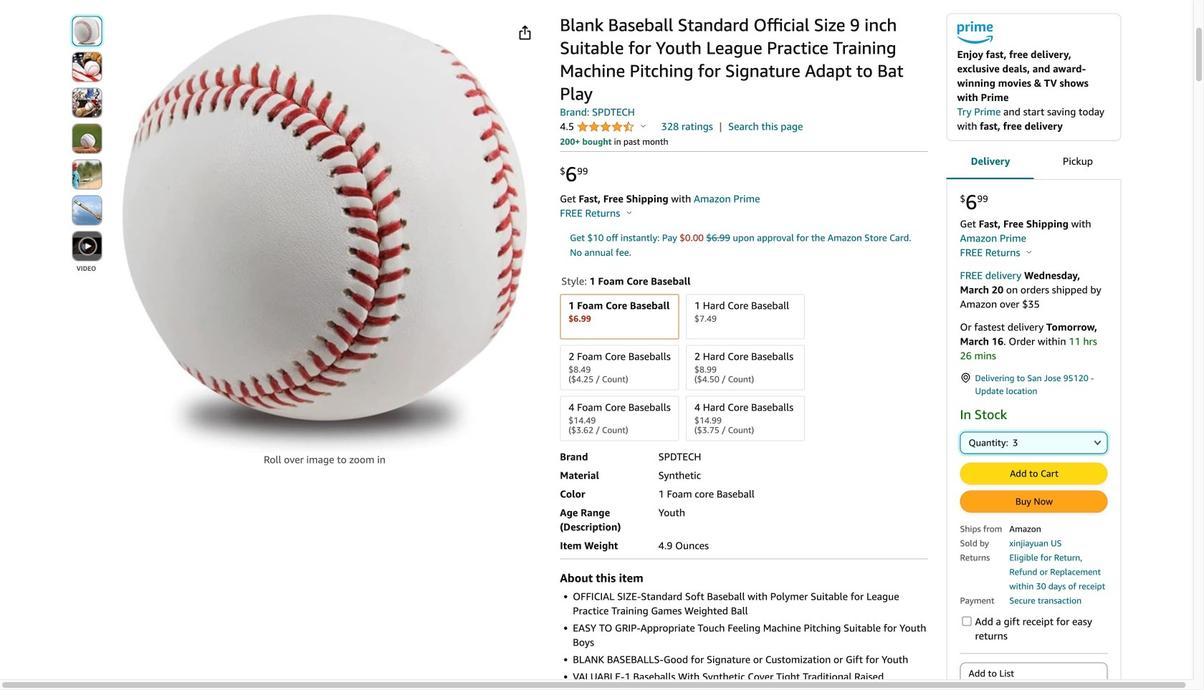 Task type: vqa. For each thing, say whether or not it's contained in the screenshot.
Add related to Add to Cart
no



Task type: describe. For each thing, give the bounding box(es) containing it.
popover image
[[1027, 250, 1032, 254]]

blank baseball standard official size 9 inch suitable for youth league practice training machine pitching for signature adapt to bat play image
[[121, 13, 528, 453]]



Task type: locate. For each thing, give the bounding box(es) containing it.
amazon prime logo image
[[958, 21, 994, 47]]

option group
[[556, 292, 928, 444]]

tab list
[[947, 143, 1122, 181]]

dropdown image
[[1095, 440, 1102, 446]]

None submit
[[73, 17, 101, 46], [73, 53, 101, 81], [73, 89, 101, 117], [73, 124, 101, 153], [73, 160, 101, 189], [73, 196, 101, 225], [73, 232, 101, 261], [961, 464, 1108, 484], [961, 491, 1108, 512], [73, 17, 101, 46], [73, 53, 101, 81], [73, 89, 101, 117], [73, 124, 101, 153], [73, 160, 101, 189], [73, 196, 101, 225], [73, 232, 101, 261], [961, 464, 1108, 484], [961, 491, 1108, 512]]

None checkbox
[[963, 617, 972, 626]]

None radio
[[961, 663, 1108, 685]]



